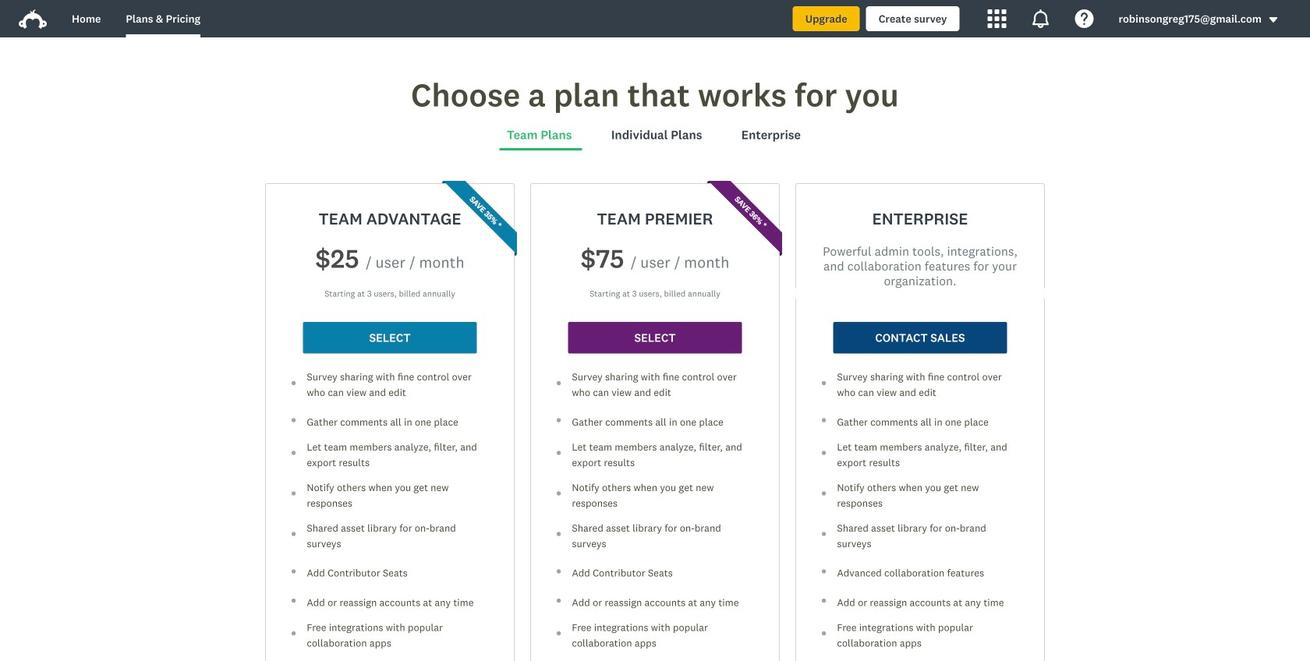 Task type: describe. For each thing, give the bounding box(es) containing it.
help icon image
[[1075, 9, 1094, 28]]

dropdown arrow image
[[1268, 14, 1279, 25]]



Task type: vqa. For each thing, say whether or not it's contained in the screenshot.
left STARFILLED image
no



Task type: locate. For each thing, give the bounding box(es) containing it.
1 products icon image from the left
[[988, 9, 1007, 28]]

2 products icon image from the left
[[1032, 9, 1050, 28]]

1 horizontal spatial products icon image
[[1032, 9, 1050, 28]]

surveymonkey logo image
[[19, 9, 47, 29]]

0 horizontal spatial products icon image
[[988, 9, 1007, 28]]

products icon image
[[988, 9, 1007, 28], [1032, 9, 1050, 28]]



